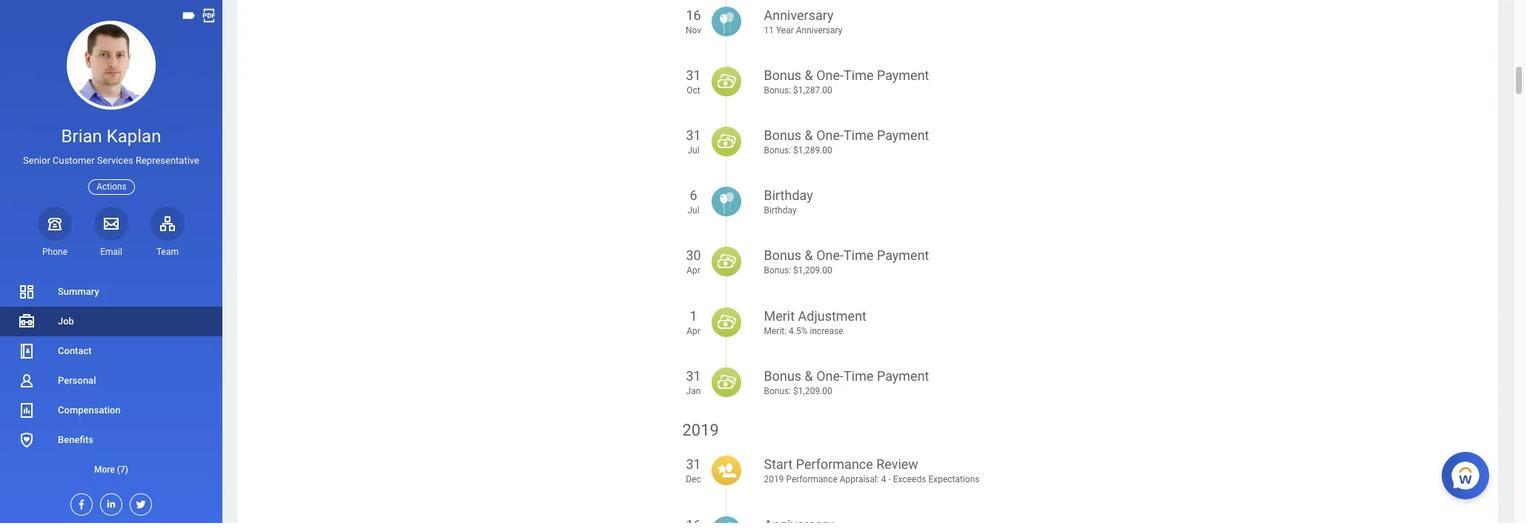 Task type: locate. For each thing, give the bounding box(es) containing it.
bonus inside bonus & one-time payment bonus: $1,289.00
[[764, 127, 801, 143]]

performance
[[796, 457, 873, 472], [786, 475, 838, 485]]

2019
[[682, 421, 719, 440], [764, 475, 784, 485]]

merit:
[[764, 326, 787, 336]]

bonus up $1,289.00
[[764, 127, 801, 143]]

bonus down birthday birthday
[[764, 248, 801, 263]]

3 & from the top
[[805, 248, 813, 263]]

one- for 30 apr
[[816, 248, 844, 263]]

4 & from the top
[[805, 368, 813, 384]]

2 bonus from the top
[[764, 127, 801, 143]]

senior customer services representative
[[23, 155, 199, 166]]

1 bonus & one-time payment bonus: $1,209.00 from the top
[[764, 248, 929, 276]]

1 birthday from the top
[[764, 188, 813, 203]]

anniversary up year
[[764, 7, 834, 23]]

bonus: left $1,287.00
[[764, 85, 791, 96]]

time
[[844, 67, 874, 83], [844, 127, 874, 143], [844, 248, 874, 263], [844, 368, 874, 384]]

1 & from the top
[[805, 67, 813, 83]]

0 vertical spatial bonus & one-time payment bonus: $1,209.00
[[764, 248, 929, 276]]

31 for bonus & one-time payment bonus: $1,209.00
[[686, 368, 701, 384]]

4 payment from the top
[[877, 368, 929, 384]]

expectations
[[928, 475, 980, 485]]

list containing summary
[[0, 277, 222, 485]]

time for 31 jul
[[844, 127, 874, 143]]

summary image
[[18, 283, 36, 301]]

time down adjustment
[[844, 368, 874, 384]]

1 one- from the top
[[816, 67, 844, 83]]

phone brian kaplan element
[[38, 246, 72, 258]]

1 vertical spatial jul
[[688, 206, 699, 216]]

& up $1,287.00
[[805, 67, 813, 83]]

apr down 1
[[687, 326, 700, 336]]

1 bonus from the top
[[764, 67, 801, 83]]

navigation pane region
[[0, 0, 222, 523]]

anniversary
[[764, 7, 834, 23], [796, 25, 842, 35]]

phone image
[[44, 215, 65, 233]]

2 payment from the top
[[877, 127, 929, 143]]

more (7) button
[[0, 461, 222, 479]]

one- inside bonus & one-time payment bonus: $1,289.00
[[816, 127, 844, 143]]

list
[[0, 277, 222, 485]]

1 payment from the top
[[877, 67, 929, 83]]

email
[[100, 247, 122, 257]]

& for 31 oct
[[805, 67, 813, 83]]

bonus: for 31 oct
[[764, 85, 791, 96]]

31 dec
[[686, 457, 701, 485]]

& up $1,289.00
[[805, 127, 813, 143]]

bonus & one-time payment bonus: $1,289.00
[[764, 127, 929, 156]]

compensation
[[58, 405, 121, 416]]

jul inside 31 jul
[[688, 145, 699, 156]]

2 apr from the top
[[687, 326, 700, 336]]

one- up adjustment
[[816, 248, 844, 263]]

time inside bonus & one-time payment bonus: $1,289.00
[[844, 127, 874, 143]]

2 $1,209.00 from the top
[[793, 386, 832, 396]]

personal
[[58, 375, 96, 386]]

4
[[881, 475, 886, 485]]

31 up dec
[[686, 457, 701, 472]]

bonus: inside the bonus & one-time payment bonus: $1,287.00
[[764, 85, 791, 96]]

apr inside '30 apr'
[[687, 266, 700, 276]]

year
[[776, 25, 794, 35]]

0 vertical spatial 2019
[[682, 421, 719, 440]]

one- down "increase"
[[816, 368, 844, 384]]

one- up $1,289.00
[[816, 127, 844, 143]]

$1,209.00 down "increase"
[[793, 386, 832, 396]]

one- up $1,287.00
[[816, 67, 844, 83]]

bonus: left $1,289.00
[[764, 145, 791, 156]]

1 time from the top
[[844, 67, 874, 83]]

2 time from the top
[[844, 127, 874, 143]]

bonus & one-time payment bonus: $1,209.00
[[764, 248, 929, 276], [764, 368, 929, 396]]

31 up oct at the top
[[686, 67, 701, 83]]

birthday birthday
[[764, 188, 813, 216]]

16
[[686, 7, 701, 23]]

1 vertical spatial 2019
[[764, 475, 784, 485]]

bonus
[[764, 67, 801, 83], [764, 127, 801, 143], [764, 248, 801, 263], [764, 368, 801, 384]]

1 31 from the top
[[686, 67, 701, 83]]

& inside bonus & one-time payment bonus: $1,289.00
[[805, 127, 813, 143]]

customer
[[53, 155, 95, 166]]

31
[[686, 67, 701, 83], [686, 127, 701, 143], [686, 368, 701, 384], [686, 457, 701, 472]]

bonus for 30 apr
[[764, 248, 801, 263]]

apr
[[687, 266, 700, 276], [687, 326, 700, 336]]

31 for bonus & one-time payment bonus: $1,289.00
[[686, 127, 701, 143]]

bonus: up merit
[[764, 266, 791, 276]]

31 oct
[[686, 67, 701, 96]]

(7)
[[117, 465, 128, 475]]

time down the bonus & one-time payment bonus: $1,287.00
[[844, 127, 874, 143]]

phone button
[[38, 207, 72, 258]]

performance down start
[[786, 475, 838, 485]]

& inside the bonus & one-time payment bonus: $1,287.00
[[805, 67, 813, 83]]

payment for 31 jul
[[877, 127, 929, 143]]

4 one- from the top
[[816, 368, 844, 384]]

payment for 30 apr
[[877, 248, 929, 263]]

&
[[805, 67, 813, 83], [805, 127, 813, 143], [805, 248, 813, 263], [805, 368, 813, 384]]

2 31 from the top
[[686, 127, 701, 143]]

31 down oct at the top
[[686, 127, 701, 143]]

3 bonus: from the top
[[764, 266, 791, 276]]

job image
[[18, 313, 36, 331]]

& for 30 apr
[[805, 248, 813, 263]]

payment inside bonus & one-time payment bonus: $1,289.00
[[877, 127, 929, 143]]

4.5%
[[789, 326, 808, 336]]

-
[[888, 475, 891, 485]]

0 vertical spatial jul
[[688, 145, 699, 156]]

apr for 30
[[687, 266, 700, 276]]

2 bonus: from the top
[[764, 145, 791, 156]]

4 bonus: from the top
[[764, 386, 791, 396]]

bonus down merit:
[[764, 368, 801, 384]]

4 bonus from the top
[[764, 368, 801, 384]]

0 vertical spatial apr
[[687, 266, 700, 276]]

2 one- from the top
[[816, 127, 844, 143]]

apr for 1
[[687, 326, 700, 336]]

bonus up $1,287.00
[[764, 67, 801, 83]]

bonus & one-time payment bonus: $1,209.00 up adjustment
[[764, 248, 929, 276]]

3 time from the top
[[844, 248, 874, 263]]

jul down the 6
[[688, 206, 699, 216]]

31 for start performance review 2019 performance appraisal: 4 - exceeds expectations
[[686, 457, 701, 472]]

1 vertical spatial bonus & one-time payment bonus: $1,209.00
[[764, 368, 929, 396]]

bonus: down merit:
[[764, 386, 791, 396]]

2019 down the jan
[[682, 421, 719, 440]]

1 vertical spatial birthday
[[764, 206, 797, 216]]

services
[[97, 155, 133, 166]]

0 horizontal spatial 2019
[[682, 421, 719, 440]]

$1,209.00
[[793, 266, 832, 276], [793, 386, 832, 396]]

payment for 31 jan
[[877, 368, 929, 384]]

bonus: inside bonus & one-time payment bonus: $1,289.00
[[764, 145, 791, 156]]

30
[[686, 248, 701, 263]]

performance up appraisal:
[[796, 457, 873, 472]]

4 31 from the top
[[686, 457, 701, 472]]

$1,209.00 up adjustment
[[793, 266, 832, 276]]

kaplan
[[107, 126, 161, 147]]

3 one- from the top
[[816, 248, 844, 263]]

bonus for 31 jul
[[764, 127, 801, 143]]

bonus & one-time payment bonus: $1,209.00 down "increase"
[[764, 368, 929, 396]]

& down 4.5%
[[805, 368, 813, 384]]

anniversary right year
[[796, 25, 842, 35]]

actions
[[97, 181, 127, 192]]

jul up the 6
[[688, 145, 699, 156]]

exceeds
[[893, 475, 926, 485]]

time inside the bonus & one-time payment bonus: $1,287.00
[[844, 67, 874, 83]]

$1,289.00
[[793, 145, 832, 156]]

one-
[[816, 67, 844, 83], [816, 127, 844, 143], [816, 248, 844, 263], [816, 368, 844, 384]]

benefits
[[58, 434, 93, 446]]

benefits image
[[18, 431, 36, 449]]

& down birthday birthday
[[805, 248, 813, 263]]

3 bonus from the top
[[764, 248, 801, 263]]

benefits link
[[0, 425, 222, 455]]

start performance review 2019 performance appraisal: 4 - exceeds expectations
[[764, 457, 980, 485]]

senior
[[23, 155, 50, 166]]

bonus: for 30 apr
[[764, 266, 791, 276]]

time up adjustment
[[844, 248, 874, 263]]

time for 30 apr
[[844, 248, 874, 263]]

2 jul from the top
[[688, 206, 699, 216]]

1 jul from the top
[[688, 145, 699, 156]]

birthday inside birthday birthday
[[764, 206, 797, 216]]

1 bonus: from the top
[[764, 85, 791, 96]]

1 horizontal spatial 2019
[[764, 475, 784, 485]]

30 apr
[[686, 248, 701, 276]]

one- inside the bonus & one-time payment bonus: $1,287.00
[[816, 67, 844, 83]]

2 bonus & one-time payment bonus: $1,209.00 from the top
[[764, 368, 929, 396]]

4 time from the top
[[844, 368, 874, 384]]

0 vertical spatial $1,209.00
[[793, 266, 832, 276]]

payment inside the bonus & one-time payment bonus: $1,287.00
[[877, 67, 929, 83]]

apr down 30
[[687, 266, 700, 276]]

31 up the jan
[[686, 368, 701, 384]]

bonus:
[[764, 85, 791, 96], [764, 145, 791, 156], [764, 266, 791, 276], [764, 386, 791, 396]]

0 vertical spatial performance
[[796, 457, 873, 472]]

3 payment from the top
[[877, 248, 929, 263]]

2 & from the top
[[805, 127, 813, 143]]

time up bonus & one-time payment bonus: $1,289.00
[[844, 67, 874, 83]]

jul
[[688, 145, 699, 156], [688, 206, 699, 216]]

& for 31 jul
[[805, 127, 813, 143]]

summary link
[[0, 277, 222, 307]]

1 vertical spatial $1,209.00
[[793, 386, 832, 396]]

merit
[[764, 308, 795, 324]]

2 birthday from the top
[[764, 206, 797, 216]]

1 vertical spatial apr
[[687, 326, 700, 336]]

payment
[[877, 67, 929, 83], [877, 127, 929, 143], [877, 248, 929, 263], [877, 368, 929, 384]]

birthday
[[764, 188, 813, 203], [764, 206, 797, 216]]

1
[[690, 308, 697, 324]]

bonus for 31 oct
[[764, 67, 801, 83]]

team brian kaplan element
[[150, 246, 185, 258]]

2019 down start
[[764, 475, 784, 485]]

1 $1,209.00 from the top
[[793, 266, 832, 276]]

0 vertical spatial birthday
[[764, 188, 813, 203]]

3 31 from the top
[[686, 368, 701, 384]]

1 apr from the top
[[687, 266, 700, 276]]

31 inside 31 dec
[[686, 457, 701, 472]]

$1,287.00
[[793, 85, 832, 96]]

bonus inside the bonus & one-time payment bonus: $1,287.00
[[764, 67, 801, 83]]



Task type: vqa. For each thing, say whether or not it's contained in the screenshot.
'list' containing Pixel Perfect Formatting
no



Task type: describe. For each thing, give the bounding box(es) containing it.
bonus: for 31 jul
[[764, 145, 791, 156]]

$1,209.00 for 30
[[793, 266, 832, 276]]

personal image
[[18, 372, 36, 390]]

team link
[[150, 207, 185, 258]]

email brian kaplan element
[[94, 246, 128, 258]]

twitter image
[[130, 494, 147, 511]]

one- for 31 oct
[[816, 67, 844, 83]]

6 jul
[[688, 188, 699, 216]]

31 jul
[[686, 127, 701, 156]]

job
[[58, 316, 74, 327]]

31 jan
[[686, 368, 701, 396]]

brian kaplan
[[61, 126, 161, 147]]

nov
[[686, 25, 701, 35]]

summary
[[58, 286, 99, 297]]

compensation link
[[0, 396, 222, 425]]

bonus & one-time payment bonus: $1,209.00 for 30
[[764, 248, 929, 276]]

tag image
[[181, 7, 197, 24]]

compensation image
[[18, 402, 36, 420]]

0 vertical spatial anniversary
[[764, 7, 834, 23]]

1 vertical spatial anniversary
[[796, 25, 842, 35]]

contact image
[[18, 342, 36, 360]]

payment for 31 oct
[[877, 67, 929, 83]]

dec
[[686, 475, 701, 485]]

contact link
[[0, 337, 222, 366]]

brian
[[61, 126, 102, 147]]

6
[[690, 188, 697, 203]]

& for 31 jan
[[805, 368, 813, 384]]

31 for bonus & one-time payment bonus: $1,287.00
[[686, 67, 701, 83]]

linkedin image
[[101, 494, 117, 510]]

email button
[[94, 207, 128, 258]]

job link
[[0, 307, 222, 337]]

$1,209.00 for 31
[[793, 386, 832, 396]]

phone
[[42, 247, 67, 257]]

jan
[[686, 386, 701, 396]]

time for 31 oct
[[844, 67, 874, 83]]

adjustment
[[798, 308, 867, 324]]

representative
[[136, 155, 199, 166]]

one- for 31 jul
[[816, 127, 844, 143]]

increase
[[810, 326, 843, 336]]

1 apr
[[687, 308, 700, 336]]

contact
[[58, 345, 92, 357]]

jul for 31
[[688, 145, 699, 156]]

2019 menu item
[[682, 420, 1053, 516]]

team
[[156, 247, 179, 257]]

merit adjustment merit: 4.5% increase
[[764, 308, 867, 336]]

oct
[[687, 85, 700, 96]]

jul for 6
[[688, 206, 699, 216]]

actions button
[[88, 179, 135, 195]]

11
[[764, 25, 774, 35]]

personal link
[[0, 366, 222, 396]]

anniversary 11 year anniversary
[[764, 7, 842, 35]]

bonus & one-time payment bonus: $1,287.00
[[764, 67, 929, 96]]

bonus: for 31 jan
[[764, 386, 791, 396]]

time for 31 jan
[[844, 368, 874, 384]]

more
[[94, 465, 115, 475]]

1 vertical spatial performance
[[786, 475, 838, 485]]

more (7)
[[94, 465, 128, 475]]

bonus for 31 jan
[[764, 368, 801, 384]]

16 nov
[[686, 7, 701, 35]]

review
[[876, 457, 918, 472]]

appraisal:
[[840, 475, 879, 485]]

view team image
[[159, 215, 176, 233]]

bonus & one-time payment bonus: $1,209.00 for 31
[[764, 368, 929, 396]]

one- for 31 jan
[[816, 368, 844, 384]]

facebook image
[[71, 494, 87, 511]]

more (7) button
[[0, 455, 222, 485]]

2019 inside start performance review 2019 performance appraisal: 4 - exceeds expectations
[[764, 475, 784, 485]]

start
[[764, 457, 793, 472]]

mail image
[[102, 215, 120, 233]]

view printable version (pdf) image
[[201, 7, 217, 24]]



